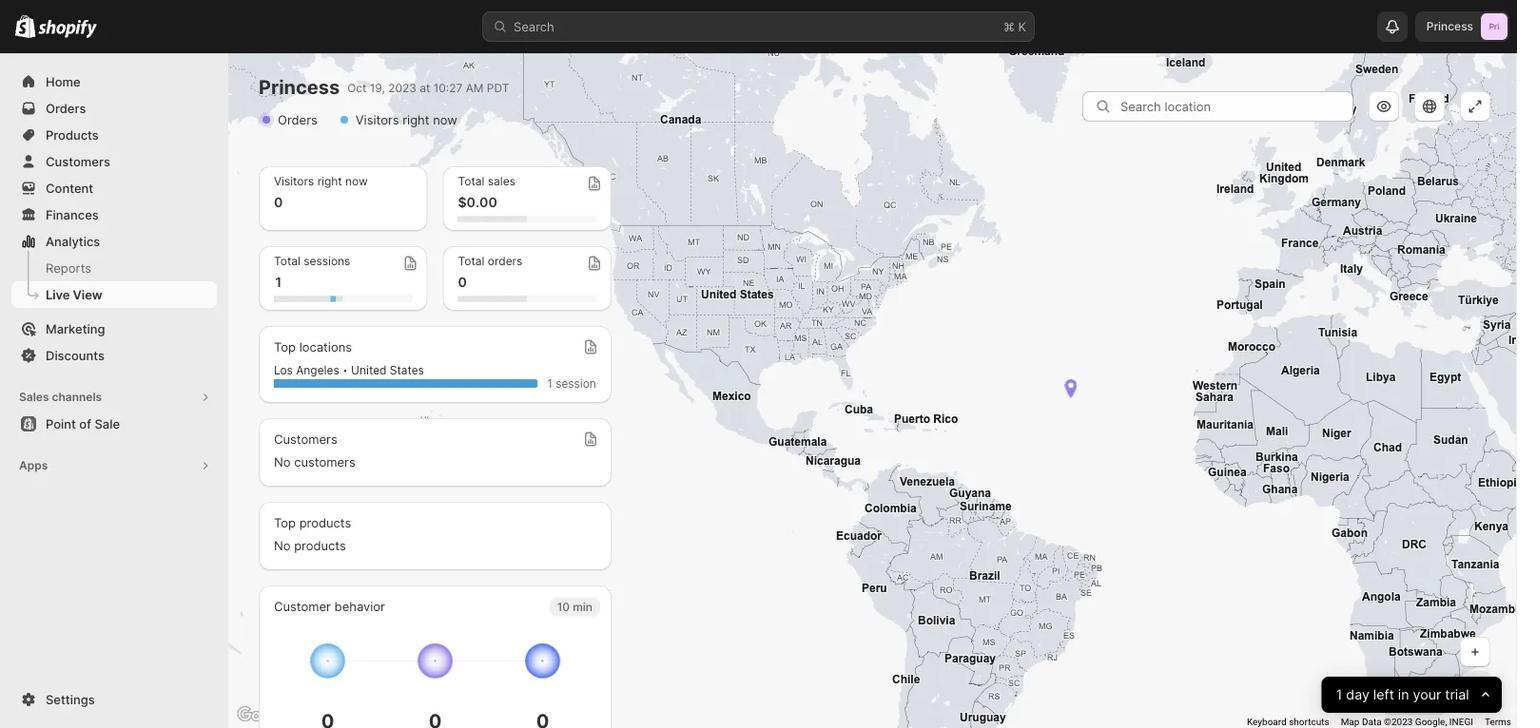 Task type: vqa. For each thing, say whether or not it's contained in the screenshot.
SETTINGS on the left bottom of the page
yes



Task type: locate. For each thing, give the bounding box(es) containing it.
1 down total sessions
[[274, 274, 283, 291]]

2 no from the top
[[274, 538, 291, 553]]

2 top from the top
[[274, 516, 296, 530]]

analytics link
[[11, 228, 217, 255]]

no up customer
[[274, 538, 291, 553]]

1 day left in your trial button
[[1322, 677, 1502, 713]]

customers
[[46, 154, 110, 169], [274, 432, 337, 447]]

map data ©2023 google, inegi
[[1341, 717, 1473, 728]]

1 inside dropdown button
[[1336, 687, 1343, 703]]

total left orders
[[458, 254, 485, 268]]

1 horizontal spatial now
[[433, 112, 457, 127]]

total up $0.00
[[458, 175, 485, 188]]

now inside 'visitors right now 0'
[[345, 175, 368, 188]]

0 horizontal spatial 1
[[274, 274, 283, 291]]

1 horizontal spatial 1
[[1336, 687, 1343, 703]]

google image
[[233, 704, 296, 729]]

1 vertical spatial products
[[294, 538, 346, 553]]

0 vertical spatial customers
[[46, 154, 110, 169]]

0 vertical spatial right
[[403, 112, 429, 127]]

shopify image
[[15, 15, 35, 38], [38, 19, 97, 38]]

right up 'sessions'
[[317, 175, 342, 188]]

products up customer behavior
[[294, 538, 346, 553]]

0
[[274, 195, 283, 211], [458, 274, 467, 291]]

0 horizontal spatial shopify image
[[15, 15, 35, 38]]

your
[[1413, 687, 1441, 703]]

min
[[573, 600, 593, 614]]

right inside 'visitors right now 0'
[[317, 175, 342, 188]]

visitors right now 0
[[274, 175, 368, 211]]

1 top from the top
[[274, 340, 296, 354]]

analytics
[[46, 234, 100, 249]]

total left 'sessions'
[[274, 254, 300, 268]]

visitors
[[356, 112, 399, 127], [274, 175, 314, 188]]

behavior
[[334, 599, 385, 614]]

shortcuts
[[1289, 717, 1329, 728]]

0 up total sessions
[[274, 195, 283, 211]]

0 vertical spatial princess
[[1427, 19, 1473, 33]]

1 vertical spatial visitors
[[274, 175, 314, 188]]

orders up 'visitors right now 0'
[[278, 112, 317, 127]]

princess oct 19, 2023 at 10:27 am pdt
[[259, 76, 509, 99]]

0 vertical spatial visitors
[[356, 112, 399, 127]]

total sessions
[[274, 254, 350, 268]]

top for top locations
[[274, 340, 296, 354]]

view
[[73, 287, 102, 302]]

inegi
[[1449, 717, 1473, 728]]

no
[[274, 455, 291, 469], [274, 538, 291, 553]]

home
[[46, 74, 80, 89]]

1 horizontal spatial right
[[403, 112, 429, 127]]

right down at
[[403, 112, 429, 127]]

top inside top products no products
[[274, 516, 296, 530]]

top left locations
[[274, 340, 296, 354]]

0 vertical spatial 1
[[274, 274, 283, 291]]

princess left oct
[[259, 76, 340, 99]]

total
[[458, 175, 485, 188], [274, 254, 300, 268], [458, 254, 485, 268]]

top for top products no products
[[274, 516, 296, 530]]

total for 0
[[458, 254, 485, 268]]

products down customers
[[299, 516, 351, 530]]

0 vertical spatial top
[[274, 340, 296, 354]]

k
[[1018, 19, 1026, 34]]

orders link
[[11, 95, 217, 122]]

visitors for visitors right now 0
[[274, 175, 314, 188]]

orders
[[46, 101, 86, 116], [278, 112, 317, 127]]

princess left princess image
[[1427, 19, 1473, 33]]

0 down total orders
[[458, 274, 467, 291]]

in
[[1398, 687, 1409, 703]]

sessions
[[304, 254, 350, 268]]

products
[[46, 127, 99, 142]]

sales
[[488, 175, 515, 188]]

customers up "no customers"
[[274, 432, 337, 447]]

total for $0.00
[[458, 175, 485, 188]]

at
[[420, 81, 430, 95]]

total for 1
[[274, 254, 300, 268]]

0 horizontal spatial now
[[345, 175, 368, 188]]

data
[[1362, 717, 1382, 728]]

content link
[[11, 175, 217, 202]]

0 horizontal spatial 0
[[274, 195, 283, 211]]

1 horizontal spatial 0
[[458, 274, 467, 291]]

apps
[[19, 459, 48, 473]]

top down "no customers"
[[274, 516, 296, 530]]

1 vertical spatial now
[[345, 175, 368, 188]]

10 min
[[557, 600, 593, 614]]

finances link
[[11, 202, 217, 228]]

reports link
[[11, 255, 217, 282]]

1 vertical spatial 0
[[458, 274, 467, 291]]

keyboard
[[1247, 717, 1287, 728]]

1 horizontal spatial visitors
[[356, 112, 399, 127]]

1
[[274, 274, 283, 291], [1336, 687, 1343, 703]]

0 vertical spatial now
[[433, 112, 457, 127]]

point of sale button
[[0, 411, 228, 438]]

2023
[[388, 81, 417, 95]]

terms
[[1485, 717, 1511, 728]]

visitors down 19, on the top left of the page
[[356, 112, 399, 127]]

marketing
[[46, 321, 105, 336]]

no customers
[[274, 455, 355, 469]]

1 horizontal spatial customers
[[274, 432, 337, 447]]

0 horizontal spatial customers
[[46, 154, 110, 169]]

1 vertical spatial right
[[317, 175, 342, 188]]

1 vertical spatial no
[[274, 538, 291, 553]]

products
[[299, 516, 351, 530], [294, 538, 346, 553]]

home link
[[11, 68, 217, 95]]

no left customers
[[274, 455, 291, 469]]

visitors inside 'visitors right now 0'
[[274, 175, 314, 188]]

content
[[46, 181, 93, 195]]

1 vertical spatial customers
[[274, 432, 337, 447]]

princess for princess
[[1427, 19, 1473, 33]]

left
[[1374, 687, 1394, 703]]

now down 10:27
[[433, 112, 457, 127]]

0 vertical spatial 0
[[274, 195, 283, 211]]

reports
[[46, 261, 91, 275]]

1 vertical spatial 1
[[1336, 687, 1343, 703]]

0 horizontal spatial visitors
[[274, 175, 314, 188]]

1 left day
[[1336, 687, 1343, 703]]

now down visitors right now
[[345, 175, 368, 188]]

0 horizontal spatial right
[[317, 175, 342, 188]]

customers down the products
[[46, 154, 110, 169]]

1 vertical spatial princess
[[259, 76, 340, 99]]

sales channels
[[19, 390, 102, 404]]

orders down home on the top left of the page
[[46, 101, 86, 116]]

discounts
[[46, 348, 105, 363]]

visitors up total sessions
[[274, 175, 314, 188]]

19,
[[370, 81, 385, 95]]

right
[[403, 112, 429, 127], [317, 175, 342, 188]]

visitors right now
[[356, 112, 457, 127]]

right for visitors right now
[[403, 112, 429, 127]]

google,
[[1415, 717, 1447, 728]]

1 horizontal spatial princess
[[1427, 19, 1473, 33]]

0 vertical spatial no
[[274, 455, 291, 469]]

0 horizontal spatial princess
[[259, 76, 340, 99]]

top
[[274, 340, 296, 354], [274, 516, 296, 530]]

princess
[[1427, 19, 1473, 33], [259, 76, 340, 99]]

now
[[433, 112, 457, 127], [345, 175, 368, 188]]

1 vertical spatial top
[[274, 516, 296, 530]]



Task type: describe. For each thing, give the bounding box(es) containing it.
settings link
[[11, 687, 217, 713]]

visitors for visitors right now
[[356, 112, 399, 127]]

search
[[514, 19, 554, 34]]

trial
[[1445, 687, 1469, 703]]

1 for 1
[[274, 274, 283, 291]]

apps button
[[11, 453, 217, 479]]

customer behavior
[[274, 599, 385, 614]]

settings
[[46, 692, 95, 707]]

Search location text field
[[1120, 91, 1353, 122]]

keyboard shortcuts
[[1247, 717, 1329, 728]]

point of sale
[[46, 417, 120, 431]]

no inside top products no products
[[274, 538, 291, 553]]

princess for princess oct 19, 2023 at 10:27 am pdt
[[259, 76, 340, 99]]

map region
[[228, 53, 1517, 729]]

live
[[46, 287, 70, 302]]

sale
[[95, 417, 120, 431]]

0 inside 'visitors right now 0'
[[274, 195, 283, 211]]

finances
[[46, 207, 99, 222]]

top locations
[[274, 340, 352, 354]]

of
[[79, 417, 91, 431]]

pdt
[[487, 81, 509, 95]]

marketing link
[[11, 316, 217, 342]]

now for visitors right now 0
[[345, 175, 368, 188]]

1 no from the top
[[274, 455, 291, 469]]

channels
[[52, 390, 102, 404]]

oct
[[347, 81, 367, 95]]

am
[[466, 81, 484, 95]]

0 vertical spatial products
[[299, 516, 351, 530]]

orders
[[488, 254, 523, 268]]

discounts link
[[11, 342, 217, 369]]

terms link
[[1485, 717, 1511, 728]]

keyboard shortcuts button
[[1247, 716, 1329, 729]]

products link
[[11, 122, 217, 148]]

1 horizontal spatial shopify image
[[38, 19, 97, 38]]

⌘
[[1003, 19, 1015, 34]]

customers link
[[11, 148, 217, 175]]

1 horizontal spatial orders
[[278, 112, 317, 127]]

©2023
[[1384, 717, 1413, 728]]

locations
[[299, 340, 352, 354]]

customer
[[274, 599, 331, 614]]

0 horizontal spatial orders
[[46, 101, 86, 116]]

10
[[557, 600, 570, 614]]

⌘ k
[[1003, 19, 1026, 34]]

day
[[1346, 687, 1370, 703]]

map
[[1341, 717, 1360, 728]]

1 for 1 day left in your trial
[[1336, 687, 1343, 703]]

1 day left in your trial
[[1336, 687, 1469, 703]]

10:27
[[434, 81, 463, 95]]

total orders
[[458, 254, 523, 268]]

princess image
[[1481, 13, 1508, 40]]

now for visitors right now
[[433, 112, 457, 127]]

right for visitors right now 0
[[317, 175, 342, 188]]

total sales
[[458, 175, 515, 188]]

point
[[46, 417, 76, 431]]

sales channels button
[[11, 384, 217, 411]]

$0.00
[[458, 195, 497, 211]]

live view
[[46, 287, 102, 302]]

customers
[[294, 455, 355, 469]]

point of sale link
[[11, 411, 217, 438]]

live view link
[[11, 282, 217, 308]]

sales
[[19, 390, 49, 404]]

top products no products
[[274, 516, 351, 553]]



